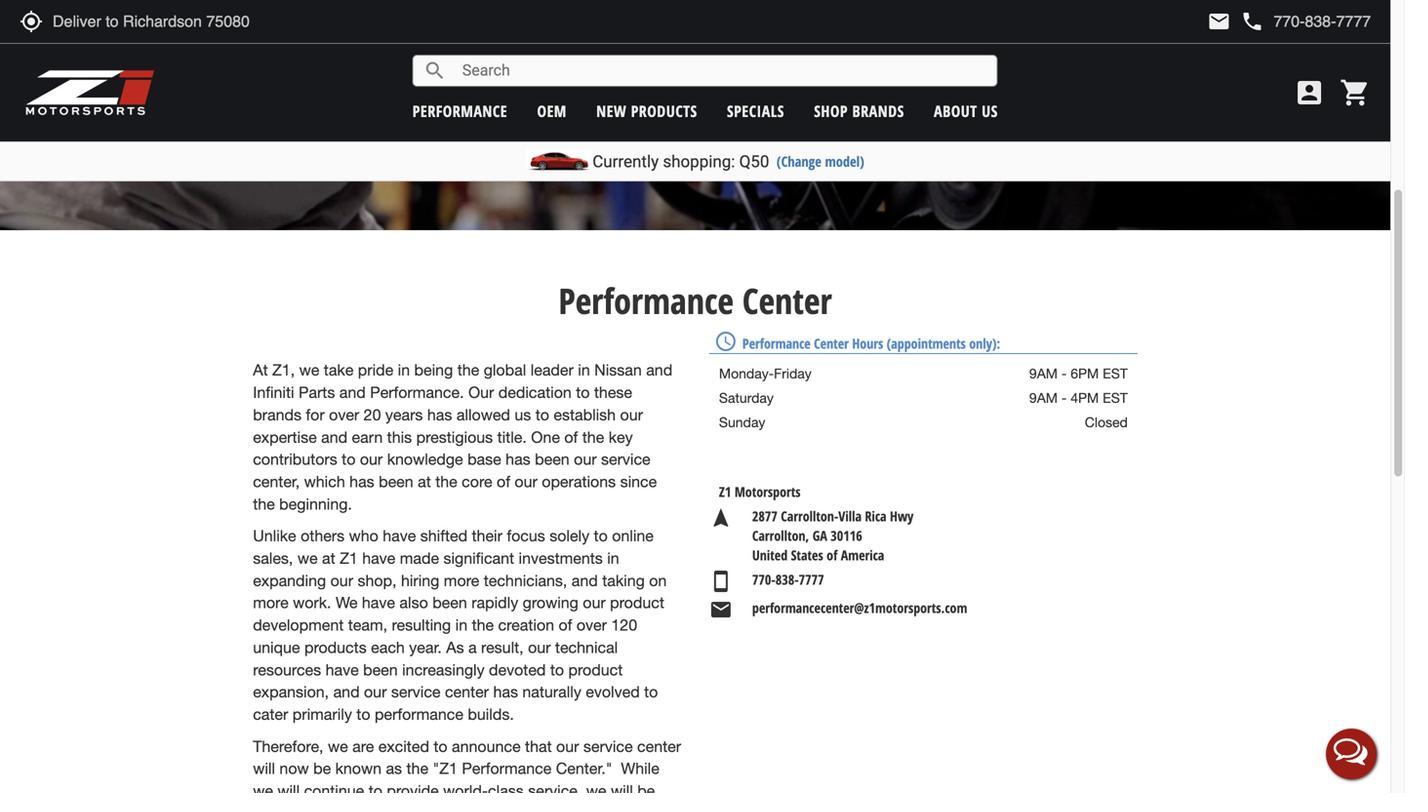 Task type: vqa. For each thing, say whether or not it's contained in the screenshot.
vehicle on the left bottom
no



Task type: describe. For each thing, give the bounding box(es) containing it.
search
[[423, 59, 447, 82]]

oem link
[[537, 101, 567, 122]]

ga
[[813, 526, 827, 545]]

are
[[352, 738, 374, 756]]

performance inside access_time performance center hours (appointments only):
[[743, 334, 811, 353]]

these
[[594, 384, 632, 402]]

and down investments
[[572, 572, 598, 590]]

in up as in the bottom of the page
[[455, 616, 468, 634]]

beginning.
[[279, 495, 352, 513]]

work.
[[293, 594, 331, 612]]

about us
[[934, 101, 998, 122]]

the down establish
[[582, 428, 604, 446]]

we right service,
[[586, 782, 607, 793]]

6pm
[[1071, 366, 1099, 382]]

pride
[[358, 361, 394, 379]]

brands inside the at z1, we take pride in being the global leader in nissan and infiniti parts and performance. our dedication to these brands for over 20 years has allowed us to establish our expertise and earn this prestigious title. one of the key contributors to our knowledge base has been our service center, which has been at the core of our operations since the beginning.
[[253, 406, 302, 424]]

in right leader
[[578, 361, 590, 379]]

service inside the at z1, we take pride in being the global leader in nissan and infiniti parts and performance. our dedication to these brands for over 20 years has allowed us to establish our expertise and earn this prestigious title. one of the key contributors to our knowledge base has been our service center, which has been at the core of our operations since the beginning.
[[601, 451, 651, 469]]

continue
[[304, 782, 364, 793]]

2877
[[752, 507, 778, 525]]

the left core
[[435, 473, 457, 491]]

(change
[[777, 152, 822, 171]]

as
[[446, 639, 464, 657]]

est for 9am - 4pm est
[[1103, 390, 1128, 406]]

to up "z1
[[434, 738, 448, 756]]

shop
[[814, 101, 848, 122]]

0 vertical spatial performance
[[413, 101, 508, 122]]

since
[[620, 473, 657, 491]]

our up operations
[[574, 451, 597, 469]]

have up primarily
[[326, 661, 359, 679]]

(change model) link
[[777, 152, 865, 171]]

0 vertical spatial product
[[610, 594, 664, 612]]

resulting
[[392, 616, 451, 634]]

- for 4pm
[[1062, 390, 1067, 406]]

shopping_cart
[[1340, 77, 1371, 108]]

new products
[[596, 101, 697, 122]]

and down the for
[[321, 428, 348, 446]]

nissan
[[595, 361, 642, 379]]

a
[[468, 639, 477, 657]]

est for 9am - 6pm est
[[1103, 366, 1128, 382]]

we left are
[[328, 738, 348, 756]]

over inside the at z1, we take pride in being the global leader in nissan and infiniti parts and performance. our dedication to these brands for over 20 years has allowed us to establish our expertise and earn this prestigious title. one of the key contributors to our knowledge base has been our service center, which has been at the core of our operations since the beginning.
[[329, 406, 359, 424]]

center inside access_time performance center hours (appointments only):
[[814, 334, 849, 353]]

primarily
[[293, 706, 352, 724]]

unique
[[253, 639, 300, 657]]

30116
[[831, 526, 862, 545]]

the up our
[[457, 361, 479, 379]]

z1,
[[272, 361, 295, 379]]

excited
[[378, 738, 429, 756]]

increasingly
[[402, 661, 485, 679]]

performance inside therefore, we are excited to announce that our service center will now be known as the "z1 performance center."  while we will continue to provide world-class service, we will
[[462, 760, 552, 778]]

phone link
[[1241, 10, 1371, 33]]

only):
[[969, 334, 1001, 353]]

devoted
[[489, 661, 546, 679]]

1 horizontal spatial performance
[[559, 277, 734, 325]]

states
[[791, 546, 823, 564]]

the inside unlike others who have shifted their focus solely to online sales, we at z1 have made significant investments in expanding our shop, hiring more technicians, and taking on more work. we have also been rapidly growing our product development team, resulting in the creation of over 120 unique products each year. as a result, our technical resources have been increasingly devoted to product expansion, and our service center has naturally evolved to cater primarily to performance builds.
[[472, 616, 494, 634]]

shop brands link
[[814, 101, 904, 122]]

sunday
[[719, 414, 766, 431]]

mail
[[1208, 10, 1231, 33]]

our up 'key'
[[620, 406, 643, 424]]

unlike
[[253, 527, 296, 545]]

technicians,
[[484, 572, 567, 590]]

4pm
[[1071, 390, 1099, 406]]

performance center
[[559, 277, 832, 325]]

parts
[[299, 384, 335, 402]]

of inside 2877 carrollton-villa rica hwy carrollton, ga 30116 united states of america
[[827, 546, 838, 564]]

infiniti
[[253, 384, 294, 402]]

rapidly
[[472, 594, 518, 612]]

my_location
[[20, 10, 43, 33]]

770-838-7777 link
[[743, 570, 834, 593]]

we
[[336, 594, 358, 612]]

significant
[[444, 549, 514, 568]]

key
[[609, 428, 633, 446]]

expertise
[[253, 428, 317, 446]]

2877 carrollton-villa rica hwy carrollton, ga 30116 united states of america
[[752, 507, 914, 564]]

"z1
[[433, 760, 458, 778]]

at
[[253, 361, 268, 379]]

at z1, we take pride in being the global leader in nissan and infiniti parts and performance. our dedication to these brands for over 20 years has allowed us to establish our expertise and earn this prestigious title. one of the key contributors to our knowledge base has been our service center, which has been at the core of our operations since the beginning.
[[253, 361, 673, 513]]

therefore, we are excited to announce that our service center will now be known as the "z1 performance center."  while we will continue to provide world-class service, we will 
[[253, 738, 681, 793]]

hours
[[852, 334, 883, 353]]

of right one
[[564, 428, 578, 446]]

closed
[[1085, 414, 1128, 431]]

1 horizontal spatial more
[[444, 572, 479, 590]]

contributors
[[253, 451, 337, 469]]

1 vertical spatial product
[[569, 661, 623, 679]]

(appointments
[[887, 334, 966, 353]]

take
[[324, 361, 354, 379]]

center inside therefore, we are excited to announce that our service center will now be known as the "z1 performance center."  while we will continue to provide world-class service, we will
[[637, 738, 681, 756]]

0 horizontal spatial will
[[253, 760, 275, 778]]

our
[[468, 384, 494, 402]]

to right evolved
[[644, 683, 658, 701]]

838-
[[776, 570, 799, 589]]

performance link
[[413, 101, 508, 122]]

monday-
[[719, 366, 774, 382]]

expanding
[[253, 572, 326, 590]]

been down each
[[363, 661, 398, 679]]

as
[[386, 760, 402, 778]]

to up are
[[356, 706, 370, 724]]

shopping_cart link
[[1335, 77, 1371, 108]]

operations
[[542, 473, 616, 491]]

be
[[313, 760, 331, 778]]

one
[[531, 428, 560, 446]]

investments
[[519, 549, 603, 568]]

our down 'creation'
[[528, 639, 551, 657]]

to right solely
[[594, 527, 608, 545]]

center,
[[253, 473, 300, 491]]

sales,
[[253, 549, 293, 568]]

to down "earn"
[[342, 451, 356, 469]]

leader
[[531, 361, 574, 379]]

1 horizontal spatial brands
[[853, 101, 904, 122]]

for
[[306, 406, 325, 424]]

z1 motorsports
[[719, 482, 801, 501]]

result,
[[481, 639, 524, 657]]

has down title.
[[506, 451, 531, 469]]

and down take
[[339, 384, 366, 402]]

q50
[[739, 152, 769, 171]]

at inside the at z1, we take pride in being the global leader in nissan and infiniti parts and performance. our dedication to these brands for over 20 years has allowed us to establish our expertise and earn this prestigious title. one of the key contributors to our knowledge base has been our service center, which has been at the core of our operations since the beginning.
[[418, 473, 431, 491]]

monday-friday
[[719, 366, 812, 382]]

9am for 9am - 4pm est
[[1030, 390, 1058, 406]]

us
[[982, 101, 998, 122]]

taking
[[602, 572, 645, 590]]

at inside unlike others who have shifted their focus solely to online sales, we at z1 have made significant investments in expanding our shop, hiring more technicians, and taking on more work. we have also been rapidly growing our product development team, resulting in the creation of over 120 unique products each year. as a result, our technical resources have been increasingly devoted to product expansion, and our service center has naturally evolved to cater primarily to performance builds.
[[322, 549, 335, 568]]

evolved
[[586, 683, 640, 701]]

2 horizontal spatial will
[[611, 782, 633, 793]]

1 horizontal spatial will
[[278, 782, 300, 793]]

service inside therefore, we are excited to announce that our service center will now be known as the "z1 performance center."  while we will continue to provide world-class service, we will
[[584, 738, 633, 756]]

title.
[[497, 428, 527, 446]]

the inside therefore, we are excited to announce that our service center will now be known as the "z1 performance center."  while we will continue to provide world-class service, we will
[[406, 760, 428, 778]]

1 horizontal spatial products
[[631, 101, 697, 122]]

in up performance.
[[398, 361, 410, 379]]



Task type: locate. For each thing, give the bounding box(es) containing it.
and up primarily
[[333, 683, 360, 701]]

1 vertical spatial products
[[304, 639, 367, 657]]

to down known
[[369, 782, 383, 793]]

1 horizontal spatial over
[[577, 616, 607, 634]]

years
[[385, 406, 423, 424]]

brands down infiniti
[[253, 406, 302, 424]]

we down the "therefore,"
[[253, 782, 273, 793]]

2 vertical spatial service
[[584, 738, 633, 756]]

at down knowledge
[[418, 473, 431, 491]]

products down team,
[[304, 639, 367, 657]]

navigation
[[709, 506, 733, 530]]

1 vertical spatial at
[[322, 549, 335, 568]]

9am for 9am - 6pm est
[[1030, 366, 1058, 382]]

our down title.
[[515, 473, 538, 491]]

model)
[[825, 152, 865, 171]]

our down each
[[364, 683, 387, 701]]

7777
[[799, 570, 824, 589]]

est
[[1103, 366, 1128, 382], [1103, 390, 1128, 406]]

z1 down 'who'
[[340, 549, 358, 568]]

resources
[[253, 661, 321, 679]]

0 vertical spatial more
[[444, 572, 479, 590]]

the
[[457, 361, 479, 379], [582, 428, 604, 446], [435, 473, 457, 491], [253, 495, 275, 513], [472, 616, 494, 634], [406, 760, 428, 778]]

0 vertical spatial at
[[418, 473, 431, 491]]

products right new
[[631, 101, 697, 122]]

z1 up navigation
[[719, 482, 731, 501]]

rica
[[865, 507, 887, 525]]

us
[[515, 406, 531, 424]]

hiring
[[401, 572, 440, 590]]

9am
[[1030, 366, 1058, 382], [1030, 390, 1058, 406]]

service down the increasingly
[[391, 683, 441, 701]]

of
[[564, 428, 578, 446], [497, 473, 510, 491], [827, 546, 838, 564], [559, 616, 572, 634]]

1 vertical spatial z1
[[340, 549, 358, 568]]

0 vertical spatial center
[[445, 683, 489, 701]]

center down the increasingly
[[445, 683, 489, 701]]

each
[[371, 639, 405, 657]]

0 vertical spatial over
[[329, 406, 359, 424]]

builds.
[[468, 706, 514, 724]]

performance up excited
[[375, 706, 464, 724]]

will down while
[[611, 782, 633, 793]]

1 vertical spatial service
[[391, 683, 441, 701]]

0 vertical spatial performance
[[559, 277, 734, 325]]

the up a
[[472, 616, 494, 634]]

account_box link
[[1289, 77, 1330, 108]]

on
[[649, 572, 667, 590]]

1 vertical spatial center
[[814, 334, 849, 353]]

to
[[576, 384, 590, 402], [536, 406, 549, 424], [342, 451, 356, 469], [594, 527, 608, 545], [550, 661, 564, 679], [644, 683, 658, 701], [356, 706, 370, 724], [434, 738, 448, 756], [369, 782, 383, 793]]

performance down search
[[413, 101, 508, 122]]

0 vertical spatial center
[[742, 277, 832, 325]]

0 horizontal spatial at
[[322, 549, 335, 568]]

made
[[400, 549, 439, 568]]

in
[[398, 361, 410, 379], [578, 361, 590, 379], [607, 549, 619, 568], [455, 616, 468, 634]]

over
[[329, 406, 359, 424], [577, 616, 607, 634]]

others
[[301, 527, 345, 545]]

- left 6pm
[[1062, 366, 1067, 382]]

z1 inside unlike others who have shifted their focus solely to online sales, we at z1 have made significant investments in expanding our shop, hiring more technicians, and taking on more work. we have also been rapidly growing our product development team, resulting in the creation of over 120 unique products each year. as a result, our technical resources have been increasingly devoted to product expansion, and our service center has naturally evolved to cater primarily to performance builds.
[[340, 549, 358, 568]]

at down others
[[322, 549, 335, 568]]

1 - from the top
[[1062, 366, 1067, 382]]

1 vertical spatial center
[[637, 738, 681, 756]]

over left 20
[[329, 406, 359, 424]]

1 vertical spatial brands
[[253, 406, 302, 424]]

0 vertical spatial z1
[[719, 482, 731, 501]]

center up while
[[637, 738, 681, 756]]

products
[[631, 101, 697, 122], [304, 639, 367, 657]]

of down ga
[[827, 546, 838, 564]]

in up taking
[[607, 549, 619, 568]]

class
[[488, 782, 524, 793]]

have
[[383, 527, 416, 545], [362, 549, 396, 568], [362, 594, 395, 612], [326, 661, 359, 679]]

has right which
[[350, 473, 374, 491]]

est right 6pm
[[1103, 366, 1128, 382]]

1 vertical spatial -
[[1062, 390, 1067, 406]]

0 vertical spatial products
[[631, 101, 697, 122]]

z1 motorsports logo image
[[24, 68, 156, 117]]

has up prestigious
[[427, 406, 452, 424]]

0 vertical spatial brands
[[853, 101, 904, 122]]

service
[[601, 451, 651, 469], [391, 683, 441, 701], [584, 738, 633, 756]]

at
[[418, 473, 431, 491], [322, 549, 335, 568]]

more down significant
[[444, 572, 479, 590]]

brands right shop
[[853, 101, 904, 122]]

about us link
[[934, 101, 998, 122]]

have down shop,
[[362, 594, 395, 612]]

which
[[304, 473, 345, 491]]

0 horizontal spatial center
[[445, 683, 489, 701]]

0 horizontal spatial performance
[[462, 760, 552, 778]]

growing
[[523, 594, 579, 612]]

access_time performance center hours (appointments only):
[[714, 330, 1001, 353]]

performance up nissan
[[559, 277, 734, 325]]

performance inside unlike others who have shifted their focus solely to online sales, we at z1 have made significant investments in expanding our shop, hiring more technicians, and taking on more work. we have also been rapidly growing our product development team, resulting in the creation of over 120 unique products each year. as a result, our technical resources have been increasingly devoted to product expansion, and our service center has naturally evolved to cater primarily to performance builds.
[[375, 706, 464, 724]]

0 horizontal spatial more
[[253, 594, 289, 612]]

0 vertical spatial 9am
[[1030, 366, 1058, 382]]

we inside unlike others who have shifted their focus solely to online sales, we at z1 have made significant investments in expanding our shop, hiring more technicians, and taking on more work. we have also been rapidly growing our product development team, resulting in the creation of over 120 unique products each year. as a result, our technical resources have been increasingly devoted to product expansion, and our service center has naturally evolved to cater primarily to performance builds.
[[297, 549, 318, 568]]

specials
[[727, 101, 785, 122]]

9am left 6pm
[[1030, 366, 1058, 382]]

we up parts
[[299, 361, 319, 379]]

1 vertical spatial over
[[577, 616, 607, 634]]

america
[[841, 546, 885, 564]]

est up closed
[[1103, 390, 1128, 406]]

product
[[610, 594, 664, 612], [569, 661, 623, 679]]

expansion,
[[253, 683, 329, 701]]

villa
[[839, 507, 862, 525]]

has inside unlike others who have shifted their focus solely to online sales, we at z1 have made significant investments in expanding our shop, hiring more technicians, and taking on more work. we have also been rapidly growing our product development team, resulting in the creation of over 120 unique products each year. as a result, our technical resources have been increasingly devoted to product expansion, and our service center has naturally evolved to cater primarily to performance builds.
[[493, 683, 518, 701]]

united
[[752, 546, 788, 564]]

1 horizontal spatial center
[[637, 738, 681, 756]]

1 horizontal spatial z1
[[719, 482, 731, 501]]

1 vertical spatial more
[[253, 594, 289, 612]]

prestigious
[[416, 428, 493, 446]]

knowledge
[[387, 451, 463, 469]]

solely
[[550, 527, 590, 545]]

2 est from the top
[[1103, 390, 1128, 406]]

development
[[253, 616, 344, 634]]

our up we
[[330, 572, 353, 590]]

hwy
[[890, 507, 914, 525]]

770-838-7777
[[752, 570, 824, 589]]

of right core
[[497, 473, 510, 491]]

cater
[[253, 706, 288, 724]]

been down knowledge
[[379, 473, 413, 491]]

phone
[[1241, 10, 1264, 33]]

0 horizontal spatial over
[[329, 406, 359, 424]]

unlike others who have shifted their focus solely to online sales, we at z1 have made significant investments in expanding our shop, hiring more technicians, and taking on more work. we have also been rapidly growing our product development team, resulting in the creation of over 120 unique products each year. as a result, our technical resources have been increasingly devoted to product expansion, and our service center has naturally evolved to cater primarily to performance builds.
[[253, 527, 667, 724]]

performance up monday-friday
[[743, 334, 811, 353]]

also
[[400, 594, 428, 612]]

1 horizontal spatial at
[[418, 473, 431, 491]]

performance up class
[[462, 760, 552, 778]]

service down 'key'
[[601, 451, 651, 469]]

will down now
[[278, 782, 300, 793]]

currently
[[593, 152, 659, 171]]

2 horizontal spatial performance
[[743, 334, 811, 353]]

to up naturally
[[550, 661, 564, 679]]

9am - 6pm est
[[1030, 366, 1128, 382]]

0 vertical spatial service
[[601, 451, 651, 469]]

will left now
[[253, 760, 275, 778]]

service up while
[[584, 738, 633, 756]]

1 vertical spatial performance
[[743, 334, 811, 353]]

about
[[934, 101, 978, 122]]

new
[[596, 101, 627, 122]]

center up friday
[[742, 277, 832, 325]]

more down expanding
[[253, 594, 289, 612]]

performance
[[559, 277, 734, 325], [743, 334, 811, 353], [462, 760, 552, 778]]

service,
[[528, 782, 582, 793]]

of down growing in the bottom left of the page
[[559, 616, 572, 634]]

been right also
[[433, 594, 467, 612]]

Search search field
[[447, 56, 997, 86]]

account_box
[[1294, 77, 1325, 108]]

base
[[468, 451, 501, 469]]

- for 6pm
[[1062, 366, 1067, 382]]

dedication
[[499, 384, 572, 402]]

product down technical in the bottom left of the page
[[569, 661, 623, 679]]

motorsports
[[735, 482, 801, 501]]

therefore,
[[253, 738, 324, 756]]

service inside unlike others who have shifted their focus solely to online sales, we at z1 have made significant investments in expanding our shop, hiring more technicians, and taking on more work. we have also been rapidly growing our product development team, resulting in the creation of over 120 unique products each year. as a result, our technical resources have been increasingly devoted to product expansion, and our service center has naturally evolved to cater primarily to performance builds.
[[391, 683, 441, 701]]

-
[[1062, 366, 1067, 382], [1062, 390, 1067, 406]]

the up provide
[[406, 760, 428, 778]]

carrollton-
[[781, 507, 839, 525]]

1 est from the top
[[1103, 366, 1128, 382]]

over inside unlike others who have shifted their focus solely to online sales, we at z1 have made significant investments in expanding our shop, hiring more technicians, and taking on more work. we have also been rapidly growing our product development team, resulting in the creation of over 120 unique products each year. as a result, our technical resources have been increasingly devoted to product expansion, and our service center has naturally evolved to cater primarily to performance builds.
[[577, 616, 607, 634]]

that
[[525, 738, 552, 756]]

this
[[387, 428, 412, 446]]

0 vertical spatial -
[[1062, 366, 1067, 382]]

our right that
[[556, 738, 579, 756]]

1 9am from the top
[[1030, 366, 1058, 382]]

- left 4pm
[[1062, 390, 1067, 406]]

and right nissan
[[646, 361, 673, 379]]

who
[[349, 527, 378, 545]]

allowed
[[457, 406, 510, 424]]

establish
[[554, 406, 616, 424]]

0 vertical spatial est
[[1103, 366, 1128, 382]]

focus
[[507, 527, 545, 545]]

center left hours
[[814, 334, 849, 353]]

0 horizontal spatial z1
[[340, 549, 358, 568]]

been down one
[[535, 451, 570, 469]]

have up 'made'
[[383, 527, 416, 545]]

friday
[[774, 366, 812, 382]]

0 horizontal spatial products
[[304, 639, 367, 657]]

been
[[535, 451, 570, 469], [379, 473, 413, 491], [433, 594, 467, 612], [363, 661, 398, 679]]

performance
[[413, 101, 508, 122], [375, 706, 464, 724]]

1 vertical spatial est
[[1103, 390, 1128, 406]]

0 horizontal spatial brands
[[253, 406, 302, 424]]

the down the "center,"
[[253, 495, 275, 513]]

to up establish
[[576, 384, 590, 402]]

performancecenter@z1motorsports.com
[[752, 599, 967, 617]]

we inside the at z1, we take pride in being the global leader in nissan and infiniti parts and performance. our dedication to these brands for over 20 years has allowed us to establish our expertise and earn this prestigious title. one of the key contributors to our knowledge base has been our service center, which has been at the core of our operations since the beginning.
[[299, 361, 319, 379]]

to right us
[[536, 406, 549, 424]]

product up 120 in the left of the page
[[610, 594, 664, 612]]

email
[[709, 598, 733, 622]]

products inside unlike others who have shifted their focus solely to online sales, we at z1 have made significant investments in expanding our shop, hiring more technicians, and taking on more work. we have also been rapidly growing our product development team, resulting in the creation of over 120 unique products each year. as a result, our technical resources have been increasingly devoted to product expansion, and our service center has naturally evolved to cater primarily to performance builds.
[[304, 639, 367, 657]]

core
[[462, 473, 492, 491]]

2 vertical spatial performance
[[462, 760, 552, 778]]

have up shop,
[[362, 549, 396, 568]]

9am left 4pm
[[1030, 390, 1058, 406]]

9am - 4pm est
[[1030, 390, 1128, 406]]

our down taking
[[583, 594, 606, 612]]

2 - from the top
[[1062, 390, 1067, 406]]

will
[[253, 760, 275, 778], [278, 782, 300, 793], [611, 782, 633, 793]]

1 vertical spatial performance
[[375, 706, 464, 724]]

1 vertical spatial 9am
[[1030, 390, 1058, 406]]

has down devoted
[[493, 683, 518, 701]]

known
[[335, 760, 382, 778]]

we down others
[[297, 549, 318, 568]]

2 9am from the top
[[1030, 390, 1058, 406]]

over up technical in the bottom left of the page
[[577, 616, 607, 634]]

of inside unlike others who have shifted their focus solely to online sales, we at z1 have made significant investments in expanding our shop, hiring more technicians, and taking on more work. we have also been rapidly growing our product development team, resulting in the creation of over 120 unique products each year. as a result, our technical resources have been increasingly devoted to product expansion, and our service center has naturally evolved to cater primarily to performance builds.
[[559, 616, 572, 634]]

our inside therefore, we are excited to announce that our service center will now be known as the "z1 performance center."  while we will continue to provide world-class service, we will
[[556, 738, 579, 756]]

center inside unlike others who have shifted their focus solely to online sales, we at z1 have made significant investments in expanding our shop, hiring more technicians, and taking on more work. we have also been rapidly growing our product development team, resulting in the creation of over 120 unique products each year. as a result, our technical resources have been increasingly devoted to product expansion, and our service center has naturally evolved to cater primarily to performance builds.
[[445, 683, 489, 701]]

new products link
[[596, 101, 697, 122]]

our down "earn"
[[360, 451, 383, 469]]

performance.
[[370, 384, 464, 402]]

120
[[611, 616, 637, 634]]



